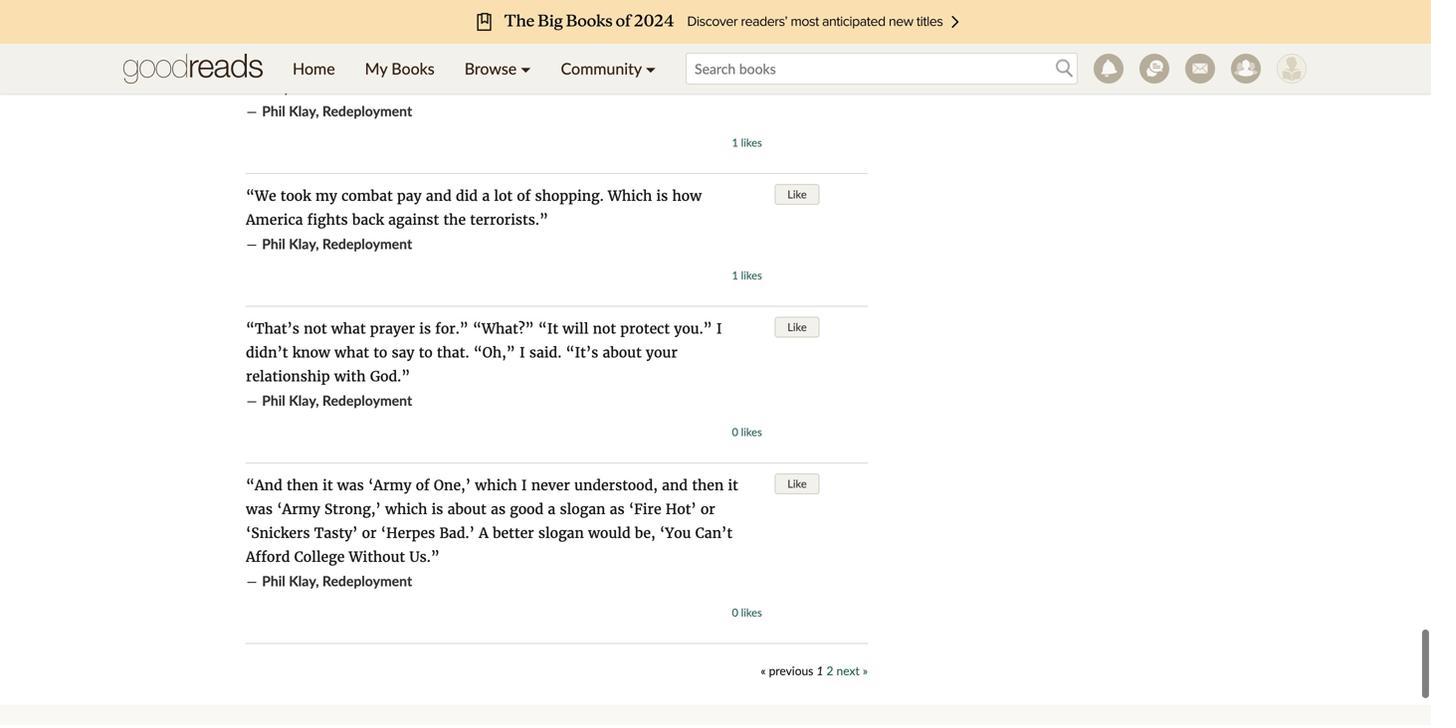 Task type: describe. For each thing, give the bounding box(es) containing it.
1 likes for ―
[[732, 136, 763, 149]]

0 likes for "and then it was 'army of one,' which i never understood, and then it was 'army strong,' which is about as good a slogan as 'fire hot' or 'snickers tasty' or 'herpes bad.' a better slogan would be, 'you can't afford college without us."
[[732, 606, 763, 620]]

is inside "and then it was 'army of one,' which i never understood, and then it was 'army strong,' which is about as good a slogan as 'fire hot' or 'snickers tasty' or 'herpes bad.' a better slogan would be, 'you can't afford college without us." ― phil klay, redeployment
[[432, 501, 444, 519]]

like for "and then it was 'army of one,' which i never understood, and then it was 'army strong,' which is about as good a slogan as 'fire hot' or 'snickers tasty' or 'herpes bad.' a better slogan would be, 'you can't afford college without us."
[[788, 477, 807, 491]]

1 likes from the top
[[742, 136, 763, 149]]

for."
[[435, 320, 469, 338]]

redeployment inside "that's not what prayer is for." "what?" "it will not protect you." i didn't know what to say to that. "oh," i said. "it's about your relationship with god." ― phil klay, redeployment
[[323, 392, 412, 409]]

good
[[510, 501, 544, 519]]

phil inside "and then it was 'army of one,' which i never understood, and then it was 'army strong,' which is about as good a slogan as 'fire hot' or 'snickers tasty' or 'herpes bad.' a better slogan would be, 'you can't afford college without us." ― phil klay, redeployment
[[262, 573, 286, 590]]

0 horizontal spatial which
[[385, 501, 428, 519]]

"it's
[[566, 344, 599, 362]]

likes for then
[[742, 606, 763, 620]]

"we took my combat pay and did a lot of shopping. which is how america fights back against the terrorists." ― phil klay, redeployment
[[246, 187, 702, 253]]

didn't
[[246, 344, 288, 362]]

"what?"
[[473, 320, 534, 338]]

"that's
[[246, 320, 300, 338]]

will
[[563, 320, 589, 338]]

college
[[294, 549, 345, 567]]

0 vertical spatial 'army
[[368, 477, 412, 495]]

terrorists."
[[470, 211, 549, 229]]

0 likes link for "that's not what prayer is for." "what?" "it will not protect you." i didn't know what to say to that. "oh," i said. "it's about your relationship with god."
[[732, 426, 763, 439]]

1 then from the left
[[287, 477, 319, 495]]

phil inside "that's not what prayer is for." "what?" "it will not protect you." i didn't know what to say to that. "oh," i said. "it's about your relationship with god." ― phil klay, redeployment
[[262, 392, 286, 409]]

likes for is
[[742, 269, 763, 282]]

1 vertical spatial was
[[246, 501, 273, 519]]

about inside "that's not what prayer is for." "what?" "it will not protect you." i didn't know what to say to that. "oh," i said. "it's about your relationship with god." ― phil klay, redeployment
[[603, 344, 642, 362]]

menu containing home
[[278, 44, 671, 94]]

▾ for community ▾
[[646, 59, 656, 78]]

pay
[[397, 187, 422, 205]]

browse
[[465, 59, 517, 78]]

sam green image
[[1278, 54, 1307, 84]]

understood,
[[575, 477, 658, 495]]

tasty'
[[314, 525, 358, 543]]

a inside '"we took my combat pay and did a lot of shopping. which is how america fights back against the terrorists." ― phil klay, redeployment'
[[482, 187, 490, 205]]

1 vertical spatial slogan
[[539, 525, 584, 543]]

did
[[456, 187, 478, 205]]

"oh,"
[[474, 344, 516, 362]]

us."
[[410, 549, 440, 567]]

community ▾ button
[[546, 44, 671, 94]]

'fire
[[629, 501, 662, 519]]

one,'
[[434, 477, 471, 495]]

0 vertical spatial slogan
[[560, 501, 606, 519]]

redeployment link for prayer
[[323, 392, 412, 409]]

took
[[281, 187, 311, 205]]

is inside "that's not what prayer is for." "what?" "it will not protect you." i didn't know what to say to that. "oh," i said. "it's about your relationship with god." ― phil klay, redeployment
[[419, 320, 431, 338]]

afford
[[246, 549, 290, 567]]

0 horizontal spatial 'army
[[277, 501, 320, 519]]

klay, inside "and then it was 'army of one,' which i never understood, and then it was 'army strong,' which is about as good a slogan as 'fire hot' or 'snickers tasty' or 'herpes bad.' a better slogan would be, 'you can't afford college without us." ― phil klay, redeployment
[[289, 573, 319, 590]]

"it
[[538, 320, 559, 338]]

your
[[646, 344, 678, 362]]

1 for "we took my combat pay and did a lot of shopping. which is how america fights back against the terrorists."
[[732, 269, 739, 282]]

like link for "we took my combat pay and did a lot of shopping. which is how america fights back against the terrorists."
[[775, 184, 820, 205]]

know
[[292, 344, 331, 362]]

the
[[444, 211, 466, 229]]

say
[[392, 344, 415, 362]]

my books
[[365, 59, 435, 78]]

relationship
[[246, 368, 330, 386]]

bad.'
[[440, 525, 475, 543]]

my
[[365, 59, 388, 78]]

how
[[673, 187, 702, 205]]

2
[[827, 664, 834, 679]]

1 likes link for ―
[[732, 136, 763, 149]]

Search books text field
[[686, 53, 1078, 85]]

never
[[532, 477, 570, 495]]

my books link
[[350, 44, 450, 94]]

― phil klay, redeployment
[[246, 103, 412, 120]]

of inside '"we took my combat pay and did a lot of shopping. which is how america fights back against the terrorists." ― phil klay, redeployment'
[[517, 187, 531, 205]]

community ▾
[[561, 59, 656, 78]]

1 as from the left
[[491, 501, 506, 519]]

redeployment link for was
[[323, 573, 412, 590]]

combat
[[342, 187, 393, 205]]

'snickers
[[246, 525, 310, 543]]

america
[[246, 211, 303, 229]]

2 vertical spatial 1
[[817, 664, 824, 679]]

1 for ―
[[732, 136, 739, 149]]

« previous 1 2 next »
[[761, 664, 868, 679]]

redeployment inside '― phil klay, redeployment'
[[323, 103, 412, 119]]

2 not from the left
[[593, 320, 616, 338]]

2 link
[[827, 664, 834, 679]]

and inside '"we took my combat pay and did a lot of shopping. which is how america fights back against the terrorists." ― phil klay, redeployment'
[[426, 187, 452, 205]]

god."
[[370, 368, 410, 386]]

like link for "and then it was 'army of one,' which i never understood, and then it was 'army strong,' which is about as good a slogan as 'fire hot' or 'snickers tasty' or 'herpes bad.' a better slogan would be, 'you can't afford college without us."
[[775, 474, 820, 495]]

1 vertical spatial what
[[335, 344, 369, 362]]

browse ▾
[[465, 59, 531, 78]]

"that's not what prayer is for." "what?" "it will not protect you." i didn't know what to say to that. "oh," i said. "it's about your relationship with god." ― phil klay, redeployment
[[246, 320, 722, 410]]

redeployment inside "and then it was 'army of one,' which i never understood, and then it was 'army strong,' which is about as good a slogan as 'fire hot' or 'snickers tasty' or 'herpes bad.' a better slogan would be, 'you can't afford college without us." ― phil klay, redeployment
[[323, 573, 412, 590]]

against
[[388, 211, 439, 229]]

i inside "and then it was 'army of one,' which i never understood, and then it was 'army strong,' which is about as good a slogan as 'fire hot' or 'snickers tasty' or 'herpes bad.' a better slogan would be, 'you can't afford college without us." ― phil klay, redeployment
[[522, 477, 527, 495]]

2 it from the left
[[728, 477, 739, 495]]

shopping.
[[535, 187, 604, 205]]

back
[[352, 211, 384, 229]]



Task type: vqa. For each thing, say whether or not it's contained in the screenshot.
Us."
yes



Task type: locate. For each thing, give the bounding box(es) containing it.
1 vertical spatial or
[[362, 525, 377, 543]]

about inside "and then it was 'army of one,' which i never understood, and then it was 'army strong,' which is about as good a slogan as 'fire hot' or 'snickers tasty' or 'herpes bad.' a better slogan would be, 'you can't afford college without us." ― phil klay, redeployment
[[448, 501, 487, 519]]

2 1 likes from the top
[[732, 269, 763, 282]]

1 horizontal spatial about
[[603, 344, 642, 362]]

0 horizontal spatial was
[[246, 501, 273, 519]]

0 horizontal spatial of
[[416, 477, 430, 495]]

4 ― from the top
[[246, 573, 258, 591]]

klay, down college
[[289, 573, 319, 590]]

likes
[[742, 136, 763, 149], [742, 269, 763, 282], [742, 426, 763, 439], [742, 606, 763, 620]]

that.
[[437, 344, 470, 362]]

1 1 likes link from the top
[[732, 136, 763, 149]]

it up the can't
[[728, 477, 739, 495]]

0 vertical spatial what
[[331, 320, 366, 338]]

and
[[426, 187, 452, 205], [662, 477, 688, 495]]

0 horizontal spatial a
[[482, 187, 490, 205]]

1 to from the left
[[374, 344, 388, 362]]

menu
[[278, 44, 671, 94]]

was
[[337, 477, 364, 495], [246, 501, 273, 519]]

phil inside '― phil klay, redeployment'
[[262, 103, 286, 119]]

or up the can't
[[701, 501, 716, 519]]

home link
[[278, 44, 350, 94]]

0 horizontal spatial then
[[287, 477, 319, 495]]

1 ― from the top
[[246, 103, 258, 120]]

redeployment link down without
[[323, 573, 412, 590]]

was up the strong,'
[[337, 477, 364, 495]]

3 phil from the top
[[262, 392, 286, 409]]

i
[[717, 320, 722, 338], [520, 344, 525, 362], [522, 477, 527, 495]]

1 horizontal spatial as
[[610, 501, 625, 519]]

0 horizontal spatial about
[[448, 501, 487, 519]]

0 likes link for "and then it was 'army of one,' which i never understood, and then it was 'army strong,' which is about as good a slogan as 'fire hot' or 'snickers tasty' or 'herpes bad.' a better slogan would be, 'you can't afford college without us."
[[732, 606, 763, 620]]

0 horizontal spatial and
[[426, 187, 452, 205]]

1 vertical spatial 0 likes link
[[732, 606, 763, 620]]

klay, down fights
[[289, 236, 319, 252]]

previous
[[769, 664, 814, 679]]

2 vertical spatial is
[[432, 501, 444, 519]]

klay, down home link
[[289, 103, 319, 119]]

1 0 likes from the top
[[732, 426, 763, 439]]

1 vertical spatial 1
[[732, 269, 739, 282]]

1 vertical spatial is
[[419, 320, 431, 338]]

1 horizontal spatial it
[[728, 477, 739, 495]]

like for "we took my combat pay and did a lot of shopping. which is how america fights back against the terrorists."
[[788, 188, 807, 201]]

1 0 from the top
[[732, 426, 739, 439]]

a inside "and then it was 'army of one,' which i never understood, and then it was 'army strong,' which is about as good a slogan as 'fire hot' or 'snickers tasty' or 'herpes bad.' a better slogan would be, 'you can't afford college without us." ― phil klay, redeployment
[[548, 501, 556, 519]]

2 ▾ from the left
[[646, 59, 656, 78]]

slogan
[[560, 501, 606, 519], [539, 525, 584, 543]]

1 vertical spatial a
[[548, 501, 556, 519]]

fights
[[307, 211, 348, 229]]

0 for "and then it was 'army of one,' which i never understood, and then it was 'army strong,' which is about as good a slogan as 'fire hot' or 'snickers tasty' or 'herpes bad.' a better slogan would be, 'you can't afford college without us."
[[732, 606, 739, 620]]

and up hot'
[[662, 477, 688, 495]]

1 vertical spatial like
[[788, 321, 807, 334]]

― inside "and then it was 'army of one,' which i never understood, and then it was 'army strong,' which is about as good a slogan as 'fire hot' or 'snickers tasty' or 'herpes bad.' a better slogan would be, 'you can't afford college without us." ― phil klay, redeployment
[[246, 573, 258, 591]]

1 horizontal spatial was
[[337, 477, 364, 495]]

▾ for browse ▾
[[521, 59, 531, 78]]

1 not from the left
[[304, 320, 327, 338]]

1 vertical spatial about
[[448, 501, 487, 519]]

3 redeployment link from the top
[[323, 392, 412, 409]]

1 vertical spatial like link
[[775, 317, 820, 338]]

strong,'
[[325, 501, 381, 519]]

my
[[316, 187, 338, 205]]

2 klay, from the top
[[289, 236, 319, 252]]

then
[[287, 477, 319, 495], [692, 477, 724, 495]]

0 vertical spatial was
[[337, 477, 364, 495]]

i right you." at the left top
[[717, 320, 722, 338]]

2 redeployment from the top
[[323, 236, 412, 252]]

prayer
[[370, 320, 415, 338]]

is down one,'
[[432, 501, 444, 519]]

0 vertical spatial 0 likes link
[[732, 426, 763, 439]]

0 vertical spatial 0
[[732, 426, 739, 439]]

1 redeployment from the top
[[323, 103, 412, 119]]

1 likes link for "we took my combat pay and did a lot of shopping. which is how america fights back against the terrorists."
[[732, 269, 763, 282]]

»
[[863, 664, 868, 679]]

be,
[[635, 525, 656, 543]]

like for "that's not what prayer is for." "what?" "it will not protect you." i didn't know what to say to that. "oh," i said. "it's about your relationship with god."
[[788, 321, 807, 334]]

"and
[[246, 477, 283, 495]]

redeployment link down back
[[323, 236, 412, 252]]

1 horizontal spatial a
[[548, 501, 556, 519]]

phil down afford
[[262, 573, 286, 590]]

phil inside '"we took my combat pay and did a lot of shopping. which is how america fights back against the terrorists." ― phil klay, redeployment'
[[262, 236, 286, 252]]

3 klay, from the top
[[289, 392, 319, 409]]

1 0 likes link from the top
[[732, 426, 763, 439]]

0 horizontal spatial ▾
[[521, 59, 531, 78]]

'you
[[660, 525, 692, 543]]

next » link
[[837, 664, 868, 679]]

2 1 likes link from the top
[[732, 269, 763, 282]]

a down the never
[[548, 501, 556, 519]]

0 horizontal spatial to
[[374, 344, 388, 362]]

i up good
[[522, 477, 527, 495]]

phil down home link
[[262, 103, 286, 119]]

redeployment down with
[[323, 392, 412, 409]]

0 vertical spatial i
[[717, 320, 722, 338]]

― inside '"we took my combat pay and did a lot of shopping. which is how america fights back against the terrorists." ― phil klay, redeployment'
[[246, 236, 258, 253]]

2 as from the left
[[610, 501, 625, 519]]

community
[[561, 59, 642, 78]]

like link for "that's not what prayer is for." "what?" "it will not protect you." i didn't know what to say to that. "oh," i said. "it's about your relationship with god."
[[775, 317, 820, 338]]

4 klay, from the top
[[289, 573, 319, 590]]

―
[[246, 103, 258, 120], [246, 236, 258, 253], [246, 392, 258, 410], [246, 573, 258, 591]]

1 vertical spatial and
[[662, 477, 688, 495]]

redeployment down back
[[323, 236, 412, 252]]

which
[[608, 187, 652, 205]]

you."
[[674, 320, 713, 338]]

it up the strong,'
[[323, 477, 333, 495]]

phil down the relationship
[[262, 392, 286, 409]]

▾ right community
[[646, 59, 656, 78]]

1 likes for "we took my combat pay and did a lot of shopping. which is how america fights back against the terrorists."
[[732, 269, 763, 282]]

and left did
[[426, 187, 452, 205]]

4 likes from the top
[[742, 606, 763, 620]]

0 likes for "that's not what prayer is for." "what?" "it will not protect you." i didn't know what to say to that. "oh," i said. "it's about your relationship with god."
[[732, 426, 763, 439]]

redeployment link down with
[[323, 392, 412, 409]]

a left lot
[[482, 187, 490, 205]]

redeployment down my
[[323, 103, 412, 119]]

0 vertical spatial 1 likes link
[[732, 136, 763, 149]]

1 it from the left
[[323, 477, 333, 495]]

"and then it was 'army of one,' which i never understood, and then it was 'army strong,' which is about as good a slogan as 'fire hot' or 'snickers tasty' or 'herpes bad.' a better slogan would be, 'you can't afford college without us." ― phil klay, redeployment
[[246, 477, 739, 591]]

to
[[374, 344, 388, 362], [419, 344, 433, 362]]

to left say
[[374, 344, 388, 362]]

0 horizontal spatial not
[[304, 320, 327, 338]]

what up with
[[335, 344, 369, 362]]

0 vertical spatial about
[[603, 344, 642, 362]]

about down 'protect'
[[603, 344, 642, 362]]

0 vertical spatial a
[[482, 187, 490, 205]]

1 vertical spatial 1 likes link
[[732, 269, 763, 282]]

said.
[[530, 344, 562, 362]]

klay, down the relationship
[[289, 392, 319, 409]]

2 likes from the top
[[742, 269, 763, 282]]

4 redeployment from the top
[[323, 573, 412, 590]]

2 0 likes link from the top
[[732, 606, 763, 620]]

0 vertical spatial is
[[657, 187, 668, 205]]

i left said.
[[520, 344, 525, 362]]

2 like from the top
[[788, 321, 807, 334]]

phil
[[262, 103, 286, 119], [262, 236, 286, 252], [262, 392, 286, 409], [262, 573, 286, 590]]

― up "we on the top left of page
[[246, 103, 258, 120]]

redeployment link down my
[[323, 103, 412, 119]]

a
[[482, 187, 490, 205], [548, 501, 556, 519]]

can't
[[696, 525, 733, 543]]

1 vertical spatial which
[[385, 501, 428, 519]]

'herpes
[[381, 525, 435, 543]]

redeployment down without
[[323, 573, 412, 590]]

my group discussions image
[[1140, 54, 1170, 84]]

about
[[603, 344, 642, 362], [448, 501, 487, 519]]

about up bad.'
[[448, 501, 487, 519]]

3 redeployment from the top
[[323, 392, 412, 409]]

would
[[589, 525, 631, 543]]

is left how
[[657, 187, 668, 205]]

3 like from the top
[[788, 477, 807, 491]]

0 vertical spatial 1 likes
[[732, 136, 763, 149]]

'army up the strong,'
[[368, 477, 412, 495]]

1 horizontal spatial ▾
[[646, 59, 656, 78]]

1 vertical spatial i
[[520, 344, 525, 362]]

which
[[475, 477, 517, 495], [385, 501, 428, 519]]

klay, inside '"we took my combat pay and did a lot of shopping. which is how america fights back against the terrorists." ― phil klay, redeployment'
[[289, 236, 319, 252]]

like link
[[775, 184, 820, 205], [775, 317, 820, 338], [775, 474, 820, 495]]

with
[[334, 368, 366, 386]]

3 ― from the top
[[246, 392, 258, 410]]

0 horizontal spatial or
[[362, 525, 377, 543]]

0 vertical spatial 0 likes
[[732, 426, 763, 439]]

it
[[323, 477, 333, 495], [728, 477, 739, 495]]

of right lot
[[517, 187, 531, 205]]

redeployment inside '"we took my combat pay and did a lot of shopping. which is how america fights back against the terrorists." ― phil klay, redeployment'
[[323, 236, 412, 252]]

likes for i
[[742, 426, 763, 439]]

as
[[491, 501, 506, 519], [610, 501, 625, 519]]

0 vertical spatial 1
[[732, 136, 739, 149]]

2 vertical spatial like link
[[775, 474, 820, 495]]

1 vertical spatial 0 likes
[[732, 606, 763, 620]]

klay, inside "that's not what prayer is for." "what?" "it will not protect you." i didn't know what to say to that. "oh," i said. "it's about your relationship with god." ― phil klay, redeployment
[[289, 392, 319, 409]]

like
[[788, 188, 807, 201], [788, 321, 807, 334], [788, 477, 807, 491]]

1 1 likes from the top
[[732, 136, 763, 149]]

1 vertical spatial of
[[416, 477, 430, 495]]

1 horizontal spatial of
[[517, 187, 531, 205]]

as down understood, on the bottom left of the page
[[610, 501, 625, 519]]

1 vertical spatial 1 likes
[[732, 269, 763, 282]]

2 0 likes from the top
[[732, 606, 763, 620]]

'army
[[368, 477, 412, 495], [277, 501, 320, 519]]

0 vertical spatial like
[[788, 188, 807, 201]]

or up without
[[362, 525, 377, 543]]

better
[[493, 525, 534, 543]]

0 for "that's not what prayer is for." "what?" "it will not protect you." i didn't know what to say to that. "oh," i said. "it's about your relationship with god."
[[732, 426, 739, 439]]

was down the "and
[[246, 501, 273, 519]]

0
[[732, 426, 739, 439], [732, 606, 739, 620]]

redeployment link for combat
[[323, 236, 412, 252]]

1 likes
[[732, 136, 763, 149], [732, 269, 763, 282]]

1 vertical spatial 0
[[732, 606, 739, 620]]

4 phil from the top
[[262, 573, 286, 590]]

is left for."
[[419, 320, 431, 338]]

1 horizontal spatial 'army
[[368, 477, 412, 495]]

1 like from the top
[[788, 188, 807, 201]]

0 vertical spatial like link
[[775, 184, 820, 205]]

of left one,'
[[416, 477, 430, 495]]

2 0 from the top
[[732, 606, 739, 620]]

inbox image
[[1186, 54, 1216, 84]]

1 redeployment link from the top
[[323, 103, 412, 119]]

redeployment
[[323, 103, 412, 119], [323, 236, 412, 252], [323, 392, 412, 409], [323, 573, 412, 590]]

"we
[[246, 187, 276, 205]]

lot
[[494, 187, 513, 205]]

― down the relationship
[[246, 392, 258, 410]]

1 like link from the top
[[775, 184, 820, 205]]

klay,
[[289, 103, 319, 119], [289, 236, 319, 252], [289, 392, 319, 409], [289, 573, 319, 590]]

― inside "that's not what prayer is for." "what?" "it will not protect you." i didn't know what to say to that. "oh," i said. "it's about your relationship with god." ― phil klay, redeployment
[[246, 392, 258, 410]]

which up "'herpes"
[[385, 501, 428, 519]]

books
[[392, 59, 435, 78]]

what left prayer on the left top of the page
[[331, 320, 366, 338]]

friend requests image
[[1232, 54, 1262, 84]]

1 horizontal spatial or
[[701, 501, 716, 519]]

2 like link from the top
[[775, 317, 820, 338]]

0 vertical spatial or
[[701, 501, 716, 519]]

slogan up would
[[560, 501, 606, 519]]

― down america
[[246, 236, 258, 253]]

1 horizontal spatial then
[[692, 477, 724, 495]]

notifications image
[[1094, 54, 1124, 84]]

2 to from the left
[[419, 344, 433, 362]]

1 horizontal spatial to
[[419, 344, 433, 362]]

1 klay, from the top
[[289, 103, 319, 119]]

1 horizontal spatial and
[[662, 477, 688, 495]]

hot'
[[666, 501, 697, 519]]

protect
[[621, 320, 670, 338]]

of inside "and then it was 'army of one,' which i never understood, and then it was 'army strong,' which is about as good a slogan as 'fire hot' or 'snickers tasty' or 'herpes bad.' a better slogan would be, 'you can't afford college without us." ― phil klay, redeployment
[[416, 477, 430, 495]]

▾ right browse in the left top of the page
[[521, 59, 531, 78]]

and inside "and then it was 'army of one,' which i never understood, and then it was 'army strong,' which is about as good a slogan as 'fire hot' or 'snickers tasty' or 'herpes bad.' a better slogan would be, 'you can't afford college without us." ― phil klay, redeployment
[[662, 477, 688, 495]]

phil down america
[[262, 236, 286, 252]]

not right will
[[593, 320, 616, 338]]

home
[[293, 59, 335, 78]]

2 vertical spatial like
[[788, 477, 807, 491]]

▾ inside browse ▾ dropdown button
[[521, 59, 531, 78]]

▾
[[521, 59, 531, 78], [646, 59, 656, 78]]

1 ▾ from the left
[[521, 59, 531, 78]]

1 horizontal spatial which
[[475, 477, 517, 495]]

«
[[761, 664, 766, 679]]

then right the "and
[[287, 477, 319, 495]]

1 vertical spatial 'army
[[277, 501, 320, 519]]

0 horizontal spatial as
[[491, 501, 506, 519]]

without
[[349, 549, 405, 567]]

0 horizontal spatial it
[[323, 477, 333, 495]]

2 redeployment link from the top
[[323, 236, 412, 252]]

as up better
[[491, 501, 506, 519]]

2 vertical spatial i
[[522, 477, 527, 495]]

not up know
[[304, 320, 327, 338]]

3 like link from the top
[[775, 474, 820, 495]]

3 likes from the top
[[742, 426, 763, 439]]

Search for books to add to your shelves search field
[[686, 53, 1078, 85]]

1 horizontal spatial not
[[593, 320, 616, 338]]

2 ― from the top
[[246, 236, 258, 253]]

slogan down good
[[539, 525, 584, 543]]

then up hot'
[[692, 477, 724, 495]]

next
[[837, 664, 860, 679]]

▾ inside community ▾ popup button
[[646, 59, 656, 78]]

browse ▾ button
[[450, 44, 546, 94]]

2 then from the left
[[692, 477, 724, 495]]

0 likes link
[[732, 426, 763, 439], [732, 606, 763, 620]]

not
[[304, 320, 327, 338], [593, 320, 616, 338]]

4 redeployment link from the top
[[323, 573, 412, 590]]

0 likes
[[732, 426, 763, 439], [732, 606, 763, 620]]

'army up 'snickers
[[277, 501, 320, 519]]

0 vertical spatial which
[[475, 477, 517, 495]]

0 vertical spatial of
[[517, 187, 531, 205]]

0 vertical spatial and
[[426, 187, 452, 205]]

1 phil from the top
[[262, 103, 286, 119]]

― down afford
[[246, 573, 258, 591]]

1
[[732, 136, 739, 149], [732, 269, 739, 282], [817, 664, 824, 679]]

a
[[479, 525, 489, 543]]

or
[[701, 501, 716, 519], [362, 525, 377, 543]]

of
[[517, 187, 531, 205], [416, 477, 430, 495]]

2 phil from the top
[[262, 236, 286, 252]]

klay, inside '― phil klay, redeployment'
[[289, 103, 319, 119]]

which up good
[[475, 477, 517, 495]]

to right say
[[419, 344, 433, 362]]

is inside '"we took my combat pay and did a lot of shopping. which is how america fights back against the terrorists." ― phil klay, redeployment'
[[657, 187, 668, 205]]



